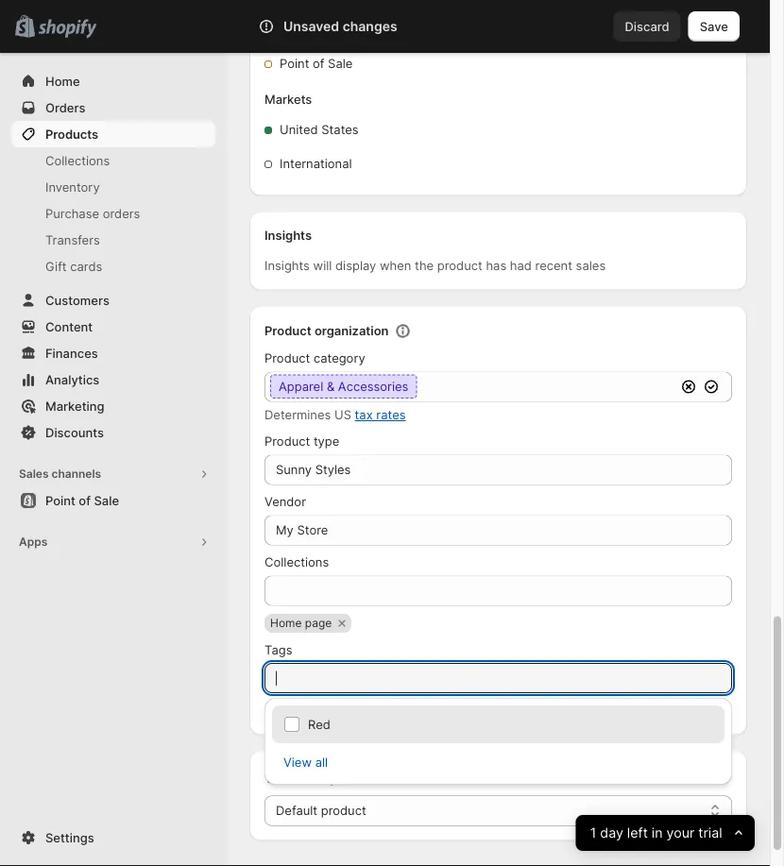 Task type: vqa. For each thing, say whether or not it's contained in the screenshot.
Analytics
yes



Task type: locate. For each thing, give the bounding box(es) containing it.
collections up inventory
[[45, 153, 110, 168]]

your
[[667, 826, 695, 842]]

discounts link
[[11, 420, 216, 446]]

save
[[700, 19, 729, 34]]

analytics
[[45, 372, 100, 387]]

insights down international
[[265, 228, 312, 243]]

had
[[510, 259, 532, 273]]

1 vertical spatial product
[[321, 804, 366, 819]]

1 vertical spatial point
[[45, 494, 76, 508]]

sale down unsaved changes
[[328, 56, 353, 71]]

Collections text field
[[265, 576, 733, 606]]

0 horizontal spatial home
[[45, 74, 80, 88]]

0 vertical spatial product
[[438, 259, 483, 273]]

recent
[[536, 259, 573, 273]]

home for home page
[[270, 617, 302, 631]]

1 horizontal spatial collections
[[265, 555, 329, 570]]

Vendor text field
[[265, 516, 733, 546]]

apps button
[[11, 529, 216, 556]]

0 vertical spatial home
[[45, 74, 80, 88]]

when
[[380, 259, 412, 273]]

product
[[265, 324, 312, 338], [265, 351, 310, 366], [265, 434, 310, 449]]

cards
[[70, 259, 102, 274]]

home page link
[[270, 615, 332, 633]]

shopify image
[[38, 19, 97, 38]]

of
[[313, 56, 325, 71], [79, 494, 91, 508]]

online
[[280, 18, 317, 33]]

discard button
[[614, 11, 681, 42]]

product up product category
[[265, 324, 312, 338]]

content link
[[11, 314, 216, 340]]

1 product from the top
[[265, 324, 312, 338]]

1 vertical spatial insights
[[265, 259, 310, 273]]

us
[[335, 408, 352, 423]]

0 vertical spatial collections
[[45, 153, 110, 168]]

3 product from the top
[[265, 434, 310, 449]]

1 horizontal spatial home
[[270, 617, 302, 631]]

determines us tax rates
[[265, 408, 406, 423]]

1 horizontal spatial product
[[438, 259, 483, 273]]

category
[[314, 351, 366, 366]]

gift cards link
[[11, 253, 216, 280]]

2 insights from the top
[[265, 259, 310, 273]]

0 vertical spatial product
[[265, 324, 312, 338]]

point of sale down unsaved
[[280, 56, 353, 71]]

purchase orders link
[[11, 200, 216, 227]]

finances
[[45, 346, 98, 361]]

home up orders
[[45, 74, 80, 88]]

1 horizontal spatial of
[[313, 56, 325, 71]]

insights left will
[[265, 259, 310, 273]]

search
[[258, 19, 298, 34]]

unsaved
[[284, 18, 340, 35]]

1 vertical spatial collections
[[265, 555, 329, 570]]

products link
[[11, 121, 216, 147]]

gift cards
[[45, 259, 102, 274]]

of down channels
[[79, 494, 91, 508]]

home page
[[270, 617, 332, 631]]

point up markets
[[280, 56, 309, 71]]

discard
[[625, 19, 670, 34]]

1 vertical spatial product
[[265, 351, 310, 366]]

united states
[[280, 122, 359, 137]]

0 vertical spatial point
[[280, 56, 309, 71]]

tags list box
[[265, 706, 733, 778]]

1 horizontal spatial sale
[[328, 56, 353, 71]]

point of sale
[[280, 56, 353, 71], [45, 494, 119, 508]]

home link
[[11, 68, 216, 95]]

0 horizontal spatial point
[[45, 494, 76, 508]]

Product category text field
[[265, 372, 676, 402]]

0 horizontal spatial of
[[79, 494, 91, 508]]

insights for insights will display when the product has had recent sales
[[265, 259, 310, 273]]

view all
[[284, 755, 328, 770]]

rates
[[377, 408, 406, 423]]

product
[[438, 259, 483, 273], [321, 804, 366, 819]]

insights
[[265, 228, 312, 243], [265, 259, 310, 273]]

sale
[[328, 56, 353, 71], [94, 494, 119, 508]]

0 vertical spatial of
[[313, 56, 325, 71]]

online store
[[280, 18, 351, 33]]

product down determines
[[265, 434, 310, 449]]

1 insights from the top
[[265, 228, 312, 243]]

insights will display when the product has had recent sales
[[265, 259, 606, 273]]

1 vertical spatial point of sale
[[45, 494, 119, 508]]

orders
[[103, 206, 140, 221]]

1 vertical spatial sale
[[94, 494, 119, 508]]

option
[[265, 706, 733, 744]]

product right the the in the right of the page
[[438, 259, 483, 273]]

home for home
[[45, 74, 80, 88]]

point of sale down channels
[[45, 494, 119, 508]]

product category
[[265, 351, 366, 366]]

collections link
[[11, 147, 216, 174]]

0 horizontal spatial point of sale
[[45, 494, 119, 508]]

1 vertical spatial of
[[79, 494, 91, 508]]

sale down 'sales channels' "button" at left
[[94, 494, 119, 508]]

sales
[[19, 468, 49, 481]]

product down the template
[[321, 804, 366, 819]]

states
[[322, 122, 359, 137]]

sale inside button
[[94, 494, 119, 508]]

in
[[652, 826, 663, 842]]

type
[[314, 434, 340, 449]]

2 vertical spatial product
[[265, 434, 310, 449]]

0 vertical spatial insights
[[265, 228, 312, 243]]

home up tags
[[270, 617, 302, 631]]

united
[[280, 122, 318, 137]]

collections
[[45, 153, 110, 168], [265, 555, 329, 570]]

point
[[280, 56, 309, 71], [45, 494, 76, 508]]

transfers link
[[11, 227, 216, 253]]

collections up home page
[[265, 555, 329, 570]]

tax rates link
[[355, 408, 406, 423]]

0 vertical spatial point of sale
[[280, 56, 353, 71]]

1 vertical spatial home
[[270, 617, 302, 631]]

point down sales channels
[[45, 494, 76, 508]]

of down unsaved
[[313, 56, 325, 71]]

2 product from the top
[[265, 351, 310, 366]]

0 horizontal spatial sale
[[94, 494, 119, 508]]

product down the "product organization" on the left top of page
[[265, 351, 310, 366]]

template
[[308, 772, 359, 787]]

home
[[45, 74, 80, 88], [270, 617, 302, 631]]

sales
[[576, 259, 606, 273]]

theme
[[265, 772, 305, 787]]



Task type: describe. For each thing, give the bounding box(es) containing it.
1 horizontal spatial point of sale
[[280, 56, 353, 71]]

organization
[[315, 324, 389, 338]]

insights for insights
[[265, 228, 312, 243]]

vendor
[[265, 495, 306, 510]]

page
[[305, 617, 332, 631]]

international
[[280, 156, 352, 171]]

products
[[45, 127, 98, 141]]

point of sale link
[[11, 488, 216, 514]]

day
[[601, 826, 624, 842]]

default
[[276, 804, 318, 819]]

finances link
[[11, 340, 216, 367]]

1 day left in your trial
[[591, 826, 723, 842]]

product for product category
[[265, 351, 310, 366]]

1 horizontal spatial point
[[280, 56, 309, 71]]

apps
[[19, 536, 48, 549]]

orders link
[[11, 95, 216, 121]]

default product
[[276, 804, 366, 819]]

marketing link
[[11, 393, 216, 420]]

0 horizontal spatial product
[[321, 804, 366, 819]]

customers
[[45, 293, 110, 308]]

left
[[628, 826, 649, 842]]

inventory link
[[11, 174, 216, 200]]

orders
[[45, 100, 86, 115]]

of inside button
[[79, 494, 91, 508]]

store
[[320, 18, 351, 33]]

customers link
[[11, 287, 216, 314]]

purchase orders
[[45, 206, 140, 221]]

sales channels
[[19, 468, 101, 481]]

the
[[415, 259, 434, 273]]

sales channels button
[[11, 461, 216, 488]]

analytics link
[[11, 367, 216, 393]]

all
[[315, 755, 328, 770]]

product for product type
[[265, 434, 310, 449]]

content
[[45, 320, 93, 334]]

theme template
[[265, 772, 359, 787]]

will
[[313, 259, 332, 273]]

marketing
[[45, 399, 104, 414]]

1
[[591, 826, 597, 842]]

inventory
[[45, 180, 100, 194]]

Tags text field
[[265, 664, 733, 694]]

trial
[[699, 826, 723, 842]]

Product type text field
[[265, 455, 733, 485]]

0 horizontal spatial collections
[[45, 153, 110, 168]]

product type
[[265, 434, 340, 449]]

save button
[[689, 11, 740, 42]]

purchase
[[45, 206, 99, 221]]

determines
[[265, 408, 331, 423]]

point inside button
[[45, 494, 76, 508]]

point of sale button
[[0, 488, 227, 514]]

view
[[284, 755, 312, 770]]

gift
[[45, 259, 67, 274]]

display
[[336, 259, 377, 273]]

tags
[[265, 643, 293, 658]]

search button
[[227, 11, 614, 42]]

product organization
[[265, 324, 389, 338]]

tax
[[355, 408, 373, 423]]

channels
[[52, 468, 101, 481]]

transfers
[[45, 233, 100, 247]]

markets
[[265, 92, 312, 107]]

settings
[[45, 831, 94, 846]]

sunny
[[270, 704, 304, 718]]

has
[[486, 259, 507, 273]]

1 day left in your trial button
[[576, 816, 755, 852]]

product for product organization
[[265, 324, 312, 338]]

unsaved changes
[[284, 18, 398, 35]]

0 vertical spatial sale
[[328, 56, 353, 71]]

changes
[[343, 18, 398, 35]]

settings link
[[11, 825, 216, 852]]

point of sale inside point of sale link
[[45, 494, 119, 508]]

discounts
[[45, 425, 104, 440]]



